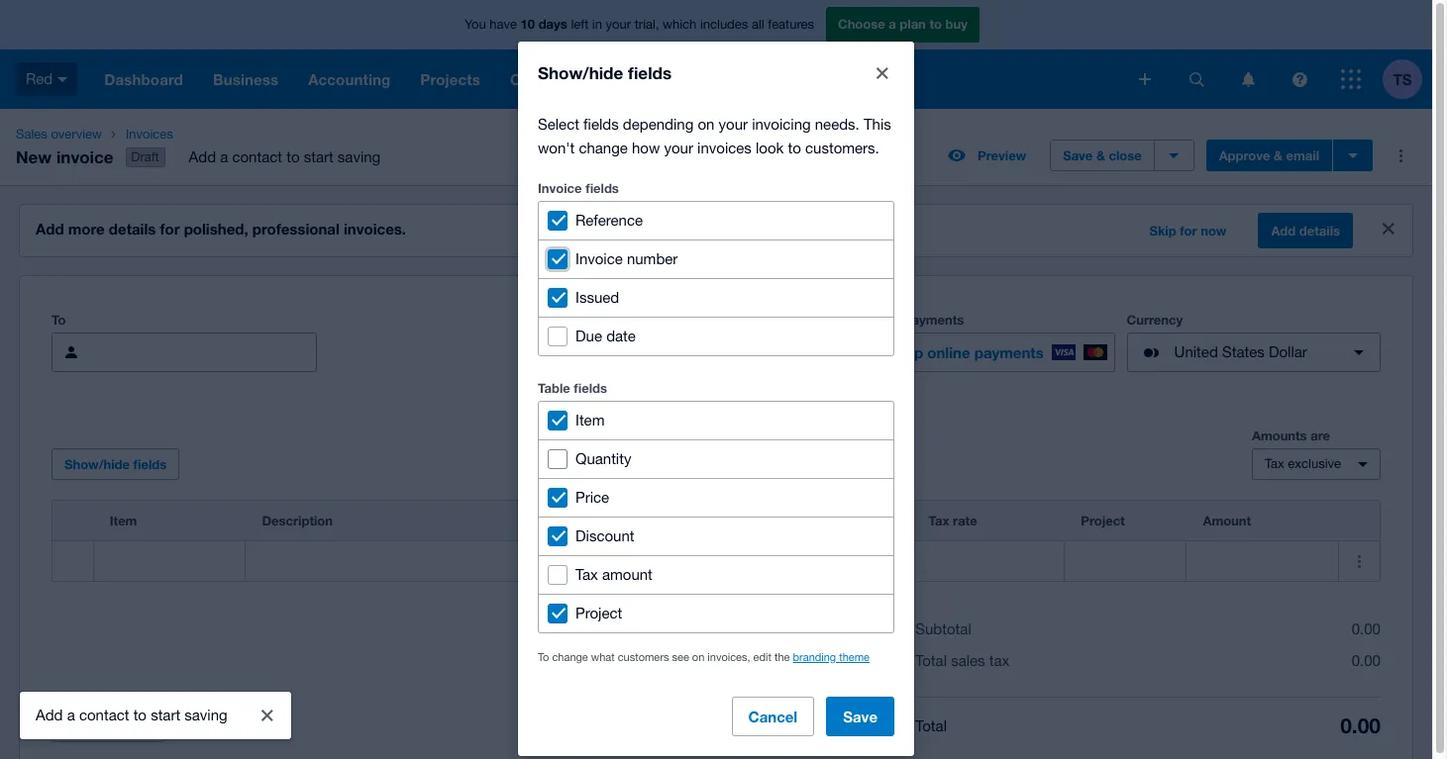 Task type: vqa. For each thing, say whether or not it's contained in the screenshot.
Invoices link
yes



Task type: describe. For each thing, give the bounding box(es) containing it.
invoice line item list element
[[52, 500, 1381, 583]]

new invoice
[[16, 146, 113, 167]]

to inside the select fields depending on your invoicing needs.  this won't change how your invoices look to customers.
[[788, 139, 801, 156]]

dollar
[[1269, 344, 1307, 361]]

set up online payments
[[878, 344, 1044, 362]]

fields inside the select fields depending on your invoicing needs.  this won't change how your invoices look to customers.
[[584, 115, 619, 132]]

1 horizontal spatial saving
[[338, 149, 381, 166]]

save & close
[[1063, 148, 1142, 164]]

invoices
[[126, 127, 173, 142]]

united states dollar
[[1175, 344, 1307, 361]]

Issue date text field
[[643, 334, 802, 372]]

date for issue date
[[631, 312, 659, 328]]

Price field
[[520, 543, 671, 581]]

your inside you have 10 days left in your trial, which includes all features
[[606, 17, 631, 32]]

attach files
[[64, 719, 134, 735]]

0.00 for total sales tax
[[1352, 653, 1381, 670]]

0 vertical spatial add a contact to start saving
[[189, 149, 381, 166]]

set up online payments button
[[861, 333, 1115, 373]]

united
[[1175, 344, 1218, 361]]

issue
[[595, 312, 628, 328]]

amounts
[[1252, 428, 1307, 444]]

issue date
[[595, 312, 659, 328]]

depending
[[623, 115, 694, 132]]

invoice fields
[[538, 180, 619, 196]]

table fields group
[[538, 401, 895, 634]]

professional
[[252, 220, 340, 238]]

draft
[[131, 150, 159, 165]]

sales overview
[[16, 127, 102, 142]]

files
[[108, 719, 134, 735]]

attach files button
[[52, 711, 164, 743]]

0 vertical spatial start
[[304, 149, 334, 166]]

select fields depending on your invoicing needs.  this won't change how your invoices look to customers.
[[538, 115, 891, 156]]

attach
[[64, 719, 105, 735]]

online
[[927, 344, 970, 362]]

buy
[[946, 16, 968, 32]]

trial,
[[635, 17, 659, 32]]

a inside ts banner
[[889, 16, 896, 32]]

item inside invoice line item list element
[[110, 513, 137, 529]]

invoicing
[[752, 115, 811, 132]]

have
[[490, 17, 517, 32]]

add inside add a contact to start saving status
[[36, 707, 63, 724]]

save & close button
[[1050, 140, 1155, 172]]

email
[[1286, 148, 1320, 164]]

set
[[878, 344, 901, 362]]

edit
[[753, 651, 772, 663]]

issued
[[576, 289, 619, 306]]

project inside table fields group
[[576, 605, 622, 622]]

table fields
[[538, 380, 607, 396]]

show/hide fields button
[[52, 449, 180, 481]]

total for total
[[916, 718, 947, 735]]

ts button
[[1383, 50, 1433, 109]]

save for save
[[843, 708, 878, 726]]

to for to change what customers see on invoices, edit the branding theme
[[538, 651, 549, 663]]

on inside the select fields depending on your invoicing needs.  this won't change how your invoices look to customers.
[[698, 115, 715, 132]]

includes
[[700, 17, 748, 32]]

add more details for polished, professional invoices. status
[[20, 205, 1413, 257]]

Amount field
[[1187, 543, 1339, 581]]

theme
[[839, 651, 870, 663]]

invoices.
[[344, 220, 406, 238]]

1 vertical spatial change
[[552, 651, 588, 663]]

0 horizontal spatial for
[[160, 220, 180, 238]]

plan
[[900, 16, 926, 32]]

this
[[864, 115, 891, 132]]

online payments
[[861, 312, 964, 328]]

project inside invoice line item list element
[[1081, 513, 1125, 529]]

online
[[861, 312, 900, 328]]

red
[[26, 70, 53, 87]]

the
[[775, 651, 790, 663]]

to change what customers see on invoices, edit the branding theme
[[538, 651, 870, 663]]

number
[[627, 250, 678, 267]]

save button
[[826, 697, 895, 737]]

how
[[632, 139, 660, 156]]

due
[[576, 327, 602, 344]]

exclusive
[[1288, 457, 1341, 472]]

change inside the select fields depending on your invoicing needs.  this won't change how your invoices look to customers.
[[579, 139, 628, 156]]

1 vertical spatial on
[[692, 651, 705, 663]]

& for email
[[1274, 148, 1283, 164]]

cancel
[[748, 708, 798, 726]]

1 vertical spatial a
[[220, 149, 228, 166]]

approve & email button
[[1206, 140, 1332, 172]]

tax exclusive button
[[1252, 449, 1381, 481]]

up
[[905, 344, 923, 362]]

svg image inside the red popup button
[[58, 77, 68, 82]]

subtotal
[[916, 621, 972, 638]]

2 horizontal spatial your
[[719, 115, 748, 132]]

tax amount
[[576, 566, 653, 583]]

sales
[[951, 653, 985, 670]]

total for total sales tax
[[916, 653, 947, 670]]

add more details for polished, professional invoices.
[[36, 220, 406, 238]]

item inside table fields group
[[576, 412, 605, 428]]

due date
[[576, 327, 636, 344]]

for inside skip for now button
[[1180, 223, 1197, 239]]

are
[[1311, 428, 1330, 444]]

to inside add a contact to start saving status
[[133, 707, 147, 724]]

close image
[[863, 53, 902, 93]]

what
[[591, 651, 615, 663]]

see
[[672, 651, 689, 663]]

more
[[68, 220, 105, 238]]

tax
[[989, 653, 1010, 670]]

polished,
[[184, 220, 248, 238]]

Description text field
[[246, 543, 519, 581]]

invoices
[[698, 139, 752, 156]]

date for due date
[[606, 327, 636, 344]]

add a contact to start saving inside status
[[36, 707, 228, 724]]

in
[[592, 17, 602, 32]]

1 horizontal spatial svg image
[[1242, 72, 1255, 87]]

& for close
[[1097, 148, 1105, 164]]

features
[[768, 17, 814, 32]]

2 vertical spatial your
[[664, 139, 693, 156]]

you
[[465, 17, 486, 32]]

needs.
[[815, 115, 860, 132]]

close
[[1109, 148, 1142, 164]]



Task type: locate. For each thing, give the bounding box(es) containing it.
item down table fields
[[576, 412, 605, 428]]

disc.
[[688, 513, 718, 529]]

2 & from the left
[[1274, 148, 1283, 164]]

save left close
[[1063, 148, 1093, 164]]

customers.
[[805, 139, 879, 156]]

1 vertical spatial start
[[151, 707, 180, 724]]

states
[[1222, 344, 1265, 361]]

new
[[16, 146, 52, 167]]

change left what
[[552, 651, 588, 663]]

fields
[[628, 62, 672, 83], [584, 115, 619, 132], [586, 180, 619, 196], [574, 380, 607, 396], [133, 457, 167, 473]]

start right files
[[151, 707, 180, 724]]

change left 'how'
[[579, 139, 628, 156]]

tax for tax amount
[[576, 566, 598, 583]]

invoice number
[[576, 250, 678, 267]]

1 vertical spatial item
[[110, 513, 137, 529]]

you have 10 days left in your trial, which includes all features
[[465, 16, 814, 32]]

contact
[[232, 149, 282, 166], [79, 707, 129, 724]]

overview
[[51, 127, 102, 142]]

0 horizontal spatial item
[[110, 513, 137, 529]]

1 vertical spatial payments
[[975, 344, 1044, 362]]

for left the polished,
[[160, 220, 180, 238]]

2 vertical spatial a
[[67, 707, 75, 724]]

select
[[538, 115, 579, 132]]

currency
[[1127, 312, 1183, 328]]

& left email
[[1274, 148, 1283, 164]]

approve & email
[[1219, 148, 1320, 164]]

price inside invoice line item list element
[[535, 513, 567, 529]]

red button
[[0, 50, 89, 109]]

payments inside popup button
[[975, 344, 1044, 362]]

skip
[[1150, 223, 1177, 239]]

show/hide fields
[[538, 62, 672, 83], [64, 457, 167, 473]]

0.00 for subtotal
[[1352, 621, 1381, 638]]

0 vertical spatial price
[[576, 489, 609, 506]]

payments up the online
[[904, 312, 964, 328]]

a inside add a contact to start saving status
[[67, 707, 75, 724]]

To text field
[[99, 334, 316, 372]]

svg image
[[1341, 69, 1361, 89], [1189, 72, 1204, 87], [1292, 72, 1307, 87], [1139, 73, 1151, 85]]

close image
[[247, 696, 287, 736]]

show/hide fields inside button
[[64, 457, 167, 473]]

amount
[[602, 566, 653, 583]]

1 horizontal spatial details
[[1300, 223, 1340, 239]]

price inside table fields group
[[576, 489, 609, 506]]

1 vertical spatial 0.00
[[1352, 653, 1381, 670]]

branding theme link
[[793, 651, 870, 663]]

project
[[1081, 513, 1125, 529], [576, 605, 622, 622]]

1 horizontal spatial &
[[1274, 148, 1283, 164]]

1 vertical spatial to
[[538, 651, 549, 663]]

add right 'draft'
[[189, 149, 216, 166]]

0 horizontal spatial contact
[[79, 707, 129, 724]]

to inside ts banner
[[930, 16, 942, 32]]

approve
[[1219, 148, 1270, 164]]

0 horizontal spatial tax
[[576, 566, 598, 583]]

invoice down won't
[[538, 180, 582, 196]]

more date options image
[[810, 333, 849, 373]]

0 vertical spatial save
[[1063, 148, 1093, 164]]

1 horizontal spatial start
[[304, 149, 334, 166]]

total right save button
[[916, 718, 947, 735]]

0 horizontal spatial details
[[109, 220, 156, 238]]

quantity
[[576, 450, 631, 467]]

0 vertical spatial to
[[52, 312, 66, 328]]

save
[[1063, 148, 1093, 164], [843, 708, 878, 726]]

1 vertical spatial add a contact to start saving
[[36, 707, 228, 724]]

item down show/hide fields button
[[110, 513, 137, 529]]

save inside the show/hide fields 'dialog'
[[843, 708, 878, 726]]

invoice for invoice fields
[[538, 180, 582, 196]]

1 horizontal spatial your
[[664, 139, 693, 156]]

on up invoices at top
[[698, 115, 715, 132]]

invoice inside group
[[576, 250, 623, 267]]

tax inside table fields group
[[576, 566, 598, 583]]

1 vertical spatial saving
[[185, 707, 228, 724]]

2 horizontal spatial tax
[[1265, 457, 1285, 472]]

1 vertical spatial show/hide fields
[[64, 457, 167, 473]]

a left "plan"
[[889, 16, 896, 32]]

customers
[[618, 651, 669, 663]]

tax left amount
[[576, 566, 598, 583]]

date right due
[[606, 327, 636, 344]]

1 vertical spatial contact
[[79, 707, 129, 724]]

2 vertical spatial 0.00
[[1340, 714, 1381, 739]]

show/hide inside button
[[64, 457, 130, 473]]

show/hide fields dialog
[[518, 41, 914, 756]]

invoice for invoice number
[[576, 250, 623, 267]]

look
[[756, 139, 784, 156]]

0 vertical spatial project
[[1081, 513, 1125, 529]]

1 total from the top
[[916, 653, 947, 670]]

1 vertical spatial tax
[[929, 513, 950, 529]]

sales
[[16, 127, 47, 142]]

show/hide fields inside 'dialog'
[[538, 62, 672, 83]]

add a contact to start saving
[[189, 149, 381, 166], [36, 707, 228, 724]]

left
[[571, 17, 589, 32]]

tax inside invoice line item list element
[[929, 513, 950, 529]]

choose a plan to buy
[[838, 16, 968, 32]]

contact element
[[52, 333, 317, 373]]

tax exclusive
[[1265, 457, 1341, 472]]

date inside invoice fields group
[[606, 327, 636, 344]]

amounts are
[[1252, 428, 1330, 444]]

add right now
[[1271, 223, 1296, 239]]

table
[[538, 380, 570, 396]]

1 horizontal spatial tax
[[929, 513, 950, 529]]

price left discount
[[535, 513, 567, 529]]

your right in
[[606, 17, 631, 32]]

0 vertical spatial on
[[698, 115, 715, 132]]

account
[[776, 513, 828, 529]]

to inside the show/hide fields 'dialog'
[[538, 651, 549, 663]]

to for to
[[52, 312, 66, 328]]

&
[[1097, 148, 1105, 164], [1274, 148, 1283, 164]]

price down quantity
[[576, 489, 609, 506]]

1 horizontal spatial for
[[1180, 223, 1197, 239]]

on right see
[[692, 651, 705, 663]]

0 vertical spatial invoice
[[538, 180, 582, 196]]

a left files
[[67, 707, 75, 724]]

1 vertical spatial total
[[916, 718, 947, 735]]

0 horizontal spatial payments
[[904, 312, 964, 328]]

your down depending
[[664, 139, 693, 156]]

saving left close image
[[185, 707, 228, 724]]

1 horizontal spatial contact
[[232, 149, 282, 166]]

preview
[[978, 148, 1027, 164]]

a
[[889, 16, 896, 32], [220, 149, 228, 166], [67, 707, 75, 724]]

0 vertical spatial change
[[579, 139, 628, 156]]

& left close
[[1097, 148, 1105, 164]]

add left more
[[36, 220, 64, 238]]

2 total from the top
[[916, 718, 947, 735]]

1 vertical spatial project
[[576, 605, 622, 622]]

1 & from the left
[[1097, 148, 1105, 164]]

which
[[663, 17, 697, 32]]

10
[[521, 16, 535, 32]]

0 horizontal spatial show/hide
[[64, 457, 130, 473]]

tax down amounts
[[1265, 457, 1285, 472]]

your
[[606, 17, 631, 32], [719, 115, 748, 132], [664, 139, 693, 156]]

1 horizontal spatial show/hide
[[538, 62, 623, 83]]

0 horizontal spatial a
[[67, 707, 75, 724]]

to down invoices link
[[286, 149, 300, 166]]

to
[[52, 312, 66, 328], [538, 651, 549, 663]]

0 vertical spatial 0.00
[[1352, 621, 1381, 638]]

skip for now
[[1150, 223, 1227, 239]]

add left 'attach'
[[36, 707, 63, 724]]

for
[[160, 220, 180, 238], [1180, 223, 1197, 239]]

0 vertical spatial tax
[[1265, 457, 1285, 472]]

svg image right the red
[[58, 77, 68, 82]]

rate
[[953, 513, 977, 529]]

invoices link
[[118, 125, 396, 145]]

add a contact to start saving status
[[20, 692, 291, 740]]

svg image up approve
[[1242, 72, 1255, 87]]

change
[[579, 139, 628, 156], [552, 651, 588, 663]]

invoice fields group
[[538, 201, 895, 356]]

to left buy
[[930, 16, 942, 32]]

1 horizontal spatial to
[[538, 651, 549, 663]]

payments right the online
[[975, 344, 1044, 362]]

0 horizontal spatial to
[[52, 312, 66, 328]]

add inside add details button
[[1271, 223, 1296, 239]]

1 horizontal spatial a
[[220, 149, 228, 166]]

0 horizontal spatial start
[[151, 707, 180, 724]]

0 vertical spatial show/hide fields
[[538, 62, 672, 83]]

price
[[576, 489, 609, 506], [535, 513, 567, 529]]

0 horizontal spatial price
[[535, 513, 567, 529]]

your up invoices at top
[[719, 115, 748, 132]]

add
[[189, 149, 216, 166], [36, 220, 64, 238], [1271, 223, 1296, 239], [36, 707, 63, 724]]

0 vertical spatial contact
[[232, 149, 282, 166]]

2 horizontal spatial a
[[889, 16, 896, 32]]

1 vertical spatial show/hide
[[64, 457, 130, 473]]

tax inside popup button
[[1265, 457, 1285, 472]]

date right issue
[[631, 312, 659, 328]]

ts banner
[[0, 0, 1433, 109]]

preview button
[[936, 140, 1038, 172]]

choose
[[838, 16, 885, 32]]

sales overview link
[[8, 125, 110, 145]]

1 horizontal spatial item
[[576, 412, 605, 428]]

1 vertical spatial your
[[719, 115, 748, 132]]

skip for now button
[[1138, 215, 1239, 247]]

0 vertical spatial your
[[606, 17, 631, 32]]

discount
[[576, 528, 634, 544]]

tax left 'rate'
[[929, 513, 950, 529]]

details
[[109, 220, 156, 238], [1300, 223, 1340, 239]]

2 vertical spatial tax
[[576, 566, 598, 583]]

invoice up the issued
[[576, 250, 623, 267]]

1 vertical spatial invoice
[[576, 250, 623, 267]]

1 horizontal spatial payments
[[975, 344, 1044, 362]]

united states dollar button
[[1127, 333, 1381, 373]]

branding
[[793, 651, 836, 663]]

0 horizontal spatial &
[[1097, 148, 1105, 164]]

0 horizontal spatial project
[[576, 605, 622, 622]]

1 horizontal spatial project
[[1081, 513, 1125, 529]]

1 vertical spatial price
[[535, 513, 567, 529]]

now
[[1201, 223, 1227, 239]]

days
[[539, 16, 567, 32]]

0 vertical spatial total
[[916, 653, 947, 670]]

1 horizontal spatial show/hide fields
[[538, 62, 672, 83]]

0 horizontal spatial svg image
[[58, 77, 68, 82]]

a down invoices link
[[220, 149, 228, 166]]

all
[[752, 17, 764, 32]]

details right more
[[109, 220, 156, 238]]

contact inside status
[[79, 707, 129, 724]]

saving inside status
[[185, 707, 228, 724]]

0 vertical spatial item
[[576, 412, 605, 428]]

tax rate
[[929, 513, 977, 529]]

saving up invoices.
[[338, 149, 381, 166]]

save for save & close
[[1063, 148, 1093, 164]]

0 vertical spatial a
[[889, 16, 896, 32]]

date
[[631, 312, 659, 328], [606, 327, 636, 344]]

fields inside button
[[133, 457, 167, 473]]

1 horizontal spatial save
[[1063, 148, 1093, 164]]

0 vertical spatial saving
[[338, 149, 381, 166]]

amount
[[1203, 513, 1251, 529]]

for left now
[[1180, 223, 1197, 239]]

tax for tax exclusive
[[1265, 457, 1285, 472]]

0 horizontal spatial your
[[606, 17, 631, 32]]

show/hide inside 'dialog'
[[538, 62, 623, 83]]

invoice
[[56, 146, 113, 167]]

cancel button
[[732, 697, 815, 737]]

start inside add a contact to start saving status
[[151, 707, 180, 724]]

invoice
[[538, 180, 582, 196], [576, 250, 623, 267]]

0 horizontal spatial show/hide fields
[[64, 457, 167, 473]]

1 horizontal spatial price
[[576, 489, 609, 506]]

item
[[576, 412, 605, 428], [110, 513, 137, 529]]

tax for tax rate
[[929, 513, 950, 529]]

details inside button
[[1300, 223, 1340, 239]]

svg image
[[1242, 72, 1255, 87], [58, 77, 68, 82]]

start down invoices link
[[304, 149, 334, 166]]

0 vertical spatial show/hide
[[538, 62, 623, 83]]

to right 'attach'
[[133, 707, 147, 724]]

total down subtotal
[[916, 653, 947, 670]]

description
[[262, 513, 333, 529]]

to
[[930, 16, 942, 32], [788, 139, 801, 156], [286, 149, 300, 166], [133, 707, 147, 724]]

0 vertical spatial payments
[[904, 312, 964, 328]]

invoices,
[[708, 651, 750, 663]]

total sales tax
[[916, 653, 1010, 670]]

to right look on the right
[[788, 139, 801, 156]]

0 horizontal spatial save
[[843, 708, 878, 726]]

payments
[[904, 312, 964, 328], [975, 344, 1044, 362]]

0 horizontal spatial saving
[[185, 707, 228, 724]]

save down theme
[[843, 708, 878, 726]]

1 vertical spatial save
[[843, 708, 878, 726]]

details down email
[[1300, 223, 1340, 239]]



